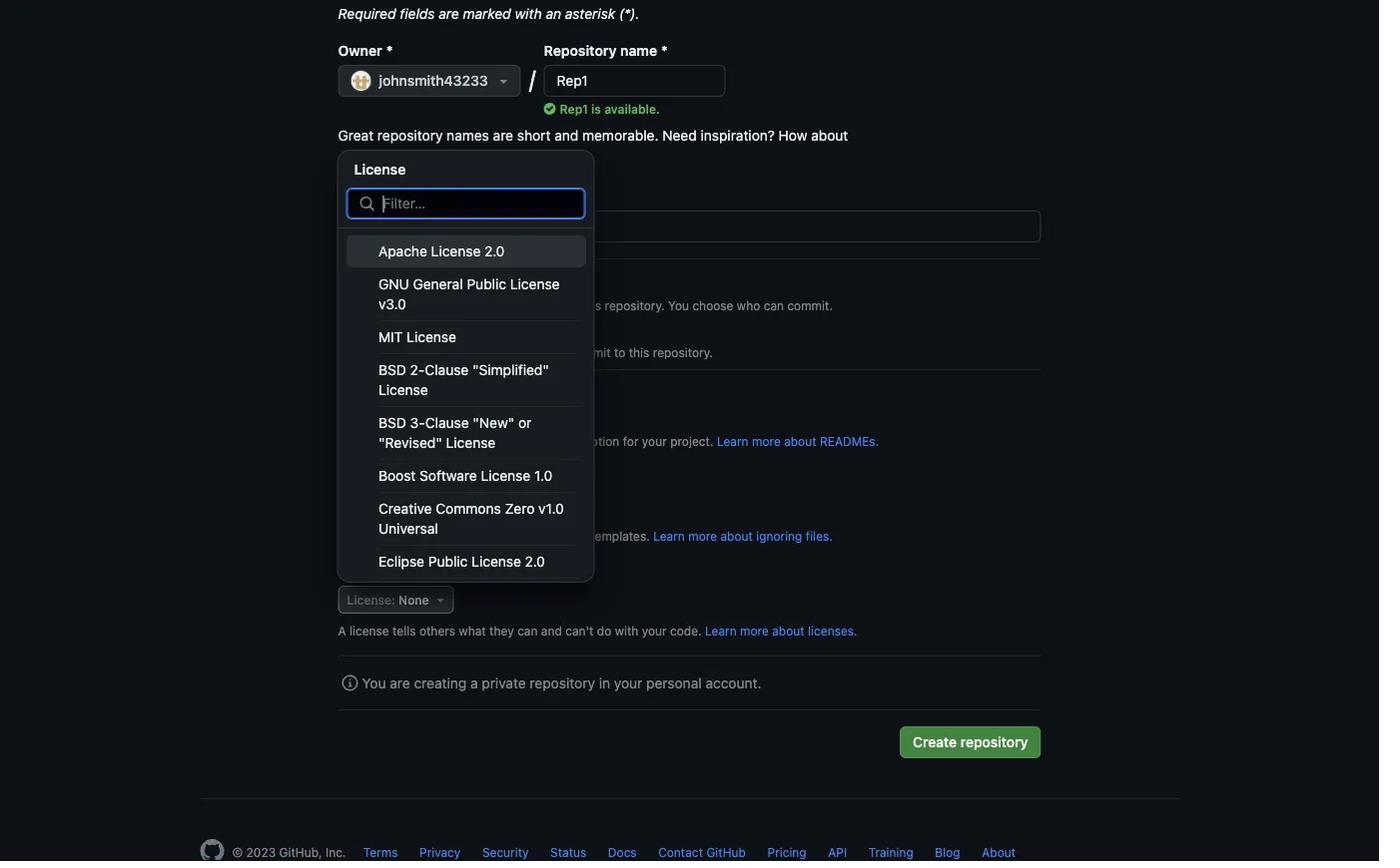 Task type: describe. For each thing, give the bounding box(es) containing it.
you inside private you choose who can see and commit to this repository.
[[402, 346, 423, 359]]

are inside great repository names are short and memorable. need inspiration? how about special-computing-machine
[[493, 127, 513, 143]]

learn more about licenses. link
[[705, 624, 857, 638]]

template
[[406, 498, 457, 512]]

repository. inside private you choose who can see and commit to this repository.
[[653, 346, 713, 359]]

(optional)
[[419, 190, 477, 204]]

bsd for bsd 2-clause "simplified" license
[[378, 362, 406, 378]]

1 vertical spatial more
[[688, 529, 717, 543]]

short
[[517, 127, 551, 143]]

more inside add a readme file this is where you can write a long description for your project. learn more about readmes.
[[752, 434, 781, 448]]

2-
[[410, 362, 424, 378]]

can inside private you choose who can see and commit to this repository.
[[497, 346, 518, 359]]

description
[[556, 434, 619, 448]]

creating
[[414, 675, 467, 692]]

Add a README file checkbox
[[338, 413, 354, 429]]

a down the or
[[518, 434, 525, 448]]

eclipse
[[378, 554, 424, 570]]

boost software license 1.0
[[378, 468, 552, 484]]

Public radio
[[338, 288, 354, 304]]

terms link
[[363, 846, 398, 860]]

and inside great repository names are short and memorable. need inspiration? how about special-computing-machine
[[554, 127, 578, 143]]

repository
[[544, 42, 617, 58]]

need
[[662, 127, 697, 143]]

for
[[623, 434, 639, 448]]

anyone
[[402, 299, 444, 313]]

choose for choose which files not to track from a list of templates. learn more about ignoring files.
[[338, 529, 381, 543]]

2 * from the left
[[661, 42, 668, 58]]

apache license 2.0
[[378, 243, 504, 260]]

memorable.
[[582, 127, 659, 143]]

repository left in
[[530, 675, 595, 692]]

create repository
[[913, 734, 1028, 751]]

clause for 2-
[[424, 362, 468, 378]]

Private radio
[[338, 335, 354, 351]]

license down choose a license
[[347, 593, 392, 607]]

where
[[402, 434, 436, 448]]

0 vertical spatial license
[[404, 563, 451, 580]]

docs link
[[608, 846, 637, 860]]

inspiration?
[[701, 127, 775, 143]]

great repository names are short and memorable. need inspiration? how about special-computing-machine
[[338, 127, 852, 170]]

bsd 3-clause "new" or "revised" license
[[378, 415, 531, 451]]

contact
[[658, 846, 703, 860]]

mit license
[[378, 329, 456, 346]]

creative
[[378, 501, 431, 517]]

public inside public anyone on the internet can see this repository. you choose who can commit.
[[402, 278, 444, 294]]

license inside bsd 3-clause "new" or "revised" license
[[445, 435, 495, 451]]

private you choose who can see and commit to this repository.
[[402, 325, 713, 359]]

1 horizontal spatial with
[[615, 624, 638, 638]]

contact github
[[658, 846, 746, 860]]

others
[[419, 624, 455, 638]]

public inside gnu general public license v3.0
[[466, 276, 506, 293]]

can left commit. at the right of the page
[[764, 299, 784, 313]]

"revised"
[[378, 435, 442, 451]]

initialize this repository with:
[[338, 388, 532, 405]]

training
[[868, 846, 914, 860]]

Repository text field
[[545, 66, 725, 96]]

create
[[913, 734, 957, 751]]

0 vertical spatial .gitignore
[[369, 468, 433, 485]]

2.0 inside apache license 2.0 option
[[484, 243, 504, 260]]

add for add .gitignore
[[338, 468, 365, 485]]

personal
[[646, 675, 702, 692]]

readme
[[404, 413, 462, 430]]

file
[[466, 413, 487, 430]]

boost
[[378, 468, 415, 484]]

choose inside private you choose who can see and commit to this repository.
[[426, 346, 467, 359]]

2 vertical spatial and
[[541, 624, 562, 638]]

this inside private you choose who can see and commit to this repository.
[[629, 346, 649, 359]]

0 horizontal spatial with
[[515, 5, 542, 21]]

great
[[338, 127, 374, 143]]

special-
[[339, 153, 393, 170]]

mit
[[378, 329, 402, 346]]

templates.
[[590, 529, 650, 543]]

see inside public anyone on the internet can see this repository. you choose who can commit.
[[557, 299, 577, 313]]

special-computing-machine button
[[338, 146, 530, 178]]

contact github link
[[658, 846, 746, 860]]

or
[[518, 415, 531, 431]]

bsd for bsd 3-clause "new" or "revised" license
[[378, 415, 406, 431]]

public down not
[[428, 554, 467, 570]]

learn more about ignoring files. link
[[653, 529, 833, 543]]

a left the list
[[546, 529, 552, 543]]

in
[[599, 675, 610, 692]]

2 vertical spatial your
[[614, 675, 642, 692]]

1 horizontal spatial are
[[439, 5, 459, 21]]

create repository button
[[900, 727, 1041, 759]]

learn inside add a readme file this is where you can write a long description for your project. learn more about readmes.
[[717, 434, 749, 448]]

triangle down image for add .gitignore
[[498, 497, 514, 513]]

who inside public anyone on the internet can see this repository. you choose who can commit.
[[737, 299, 760, 313]]

required
[[338, 5, 396, 21]]

0 horizontal spatial none
[[399, 593, 429, 607]]

license down anyone
[[406, 329, 456, 346]]

this
[[362, 434, 386, 448]]

1 horizontal spatial none
[[464, 498, 494, 512]]

clause for 3-
[[425, 415, 468, 431]]

pricing
[[767, 846, 807, 860]]

commit
[[569, 346, 611, 359]]

learn more about readmes. link
[[717, 434, 879, 448]]

zero
[[504, 501, 534, 517]]

an
[[546, 5, 561, 21]]

bsd 2-clause "simplified" license
[[378, 362, 549, 398]]

files
[[421, 529, 444, 543]]

can right they
[[517, 624, 538, 638]]

who inside private you choose who can see and commit to this repository.
[[471, 346, 494, 359]]

code.
[[670, 624, 702, 638]]

private
[[482, 675, 526, 692]]

readmes.
[[820, 434, 879, 448]]

long
[[528, 434, 553, 448]]

the
[[465, 299, 483, 313]]

universal
[[378, 521, 438, 537]]

about inside great repository names are short and memorable. need inspiration? how about special-computing-machine
[[811, 127, 848, 143]]

and inside private you choose who can see and commit to this repository.
[[544, 346, 565, 359]]

marked
[[463, 5, 511, 21]]

license inside gnu general public license v3.0
[[510, 276, 559, 293]]

Choose a license text field
[[383, 189, 585, 219]]

repository inside great repository names are short and memorable. need inspiration? how about special-computing-machine
[[377, 127, 443, 143]]

this inside public anyone on the internet can see this repository. you choose who can commit.
[[581, 299, 601, 313]]

choose inside public anyone on the internet can see this repository. you choose who can commit.
[[692, 299, 733, 313]]

github,
[[279, 846, 322, 860]]

sc 9kayk9 0 image
[[342, 676, 358, 692]]

.gitignore template : none
[[347, 498, 494, 512]]

privacy
[[419, 846, 461, 860]]

internet
[[486, 299, 530, 313]]

1 vertical spatial 2.0
[[524, 554, 545, 570]]

from
[[516, 529, 542, 543]]

/
[[529, 65, 536, 93]]

not
[[448, 529, 466, 543]]

a left 3-
[[392, 413, 400, 430]]

license inside bsd 2-clause "simplified" license
[[378, 382, 428, 398]]

a left private
[[470, 675, 478, 692]]

add .gitignore
[[338, 468, 433, 485]]

1 horizontal spatial is
[[591, 102, 601, 116]]

required fields are marked with an asterisk (*).
[[338, 5, 640, 21]]



Task type: vqa. For each thing, say whether or not it's contained in the screenshot.
book ICON
no



Task type: locate. For each thing, give the bounding box(es) containing it.
choose a license
[[338, 563, 451, 580]]

commons
[[435, 501, 500, 517]]

1 vertical spatial is
[[389, 434, 398, 448]]

2 horizontal spatial you
[[668, 299, 689, 313]]

your right for
[[642, 434, 667, 448]]

1 vertical spatial choose
[[338, 563, 389, 580]]

license up general
[[431, 243, 480, 260]]

0 vertical spatial choose
[[692, 299, 733, 313]]

1 vertical spatial who
[[471, 346, 494, 359]]

0 horizontal spatial choose
[[426, 346, 467, 359]]

this up commit
[[581, 299, 601, 313]]

0 vertical spatial choose
[[338, 529, 381, 543]]

are right fields
[[439, 5, 459, 21]]

with right do
[[615, 624, 638, 638]]

more right project.
[[752, 434, 781, 448]]

1 horizontal spatial see
[[557, 299, 577, 313]]

1 vertical spatial to
[[469, 529, 481, 543]]

and left the can't
[[541, 624, 562, 638]]

your right in
[[614, 675, 642, 692]]

v3.0
[[378, 296, 406, 313]]

1 vertical spatial see
[[521, 346, 541, 359]]

0 vertical spatial who
[[737, 299, 760, 313]]

1 vertical spatial clause
[[425, 415, 468, 431]]

1 vertical spatial with
[[615, 624, 638, 638]]

security
[[482, 846, 529, 860]]

1 bsd from the top
[[378, 362, 406, 378]]

1 horizontal spatial *
[[661, 42, 668, 58]]

list
[[556, 529, 572, 543]]

repository. down public anyone on the internet can see this repository. you choose who can commit.
[[653, 346, 713, 359]]

1 vertical spatial triangle down image
[[433, 592, 449, 608]]

.gitignore up creative
[[369, 468, 433, 485]]

license inside apache license 2.0 option
[[431, 243, 480, 260]]

none down boost software license 1.0
[[464, 498, 494, 512]]

None text field
[[339, 212, 1040, 242]]

0 vertical spatial are
[[439, 5, 459, 21]]

pricing link
[[767, 846, 807, 860]]

of
[[576, 529, 587, 543]]

learn
[[717, 434, 749, 448], [653, 529, 685, 543], [705, 624, 737, 638]]

is
[[591, 102, 601, 116], [389, 434, 398, 448]]

1 vertical spatial .gitignore
[[347, 498, 402, 512]]

1 horizontal spatial triangle down image
[[498, 497, 514, 513]]

1 vertical spatial bsd
[[378, 415, 406, 431]]

0 vertical spatial this
[[581, 299, 601, 313]]

choose left which
[[338, 529, 381, 543]]

repository right create
[[960, 734, 1028, 751]]

license down file
[[445, 435, 495, 451]]

public up anyone
[[402, 278, 444, 294]]

creative commons zero v1.0 universal
[[378, 501, 563, 537]]

about left ignoring
[[720, 529, 753, 543]]

2 horizontal spatial this
[[629, 346, 649, 359]]

0 vertical spatial 2.0
[[484, 243, 504, 260]]

more up account.
[[740, 624, 769, 638]]

1 vertical spatial :
[[392, 593, 395, 607]]

:
[[457, 498, 461, 512], [392, 593, 395, 607]]

choose up license : none
[[338, 563, 389, 580]]

which
[[384, 529, 417, 543]]

about left the licenses. on the right of the page
[[772, 624, 805, 638]]

license : none
[[347, 593, 429, 607]]

triangle down image up others
[[433, 592, 449, 608]]

repository up file
[[426, 388, 495, 405]]

with
[[515, 5, 542, 21], [615, 624, 638, 638]]

see inside private you choose who can see and commit to this repository.
[[521, 346, 541, 359]]

repo image
[[370, 282, 394, 306]]

2 bsd from the top
[[378, 415, 406, 431]]

add for add a readme file this is where you can write a long description for your project. learn more about readmes.
[[362, 413, 389, 430]]

license
[[354, 161, 406, 177], [431, 243, 480, 260], [510, 276, 559, 293], [406, 329, 456, 346], [378, 382, 428, 398], [445, 435, 495, 451], [480, 468, 530, 484], [471, 554, 521, 570], [347, 593, 392, 607]]

do
[[597, 624, 611, 638]]

choose left commit. at the right of the page
[[692, 299, 733, 313]]

1 * from the left
[[386, 42, 393, 58]]

1 vertical spatial repository.
[[653, 346, 713, 359]]

they
[[489, 624, 514, 638]]

2.0 down license filter text field in the left top of the page
[[484, 243, 504, 260]]

license down files
[[404, 563, 451, 580]]

©
[[232, 846, 243, 860]]

is right this
[[389, 434, 398, 448]]

0 vertical spatial with
[[515, 5, 542, 21]]

what
[[459, 624, 486, 638]]

license down track
[[471, 554, 521, 570]]

who up "simplified"
[[471, 346, 494, 359]]

see up private you choose who can see and commit to this repository.
[[557, 299, 577, 313]]

1 horizontal spatial who
[[737, 299, 760, 313]]

2.0 down from
[[524, 554, 545, 570]]

lock image
[[370, 329, 394, 353]]

license down 2- on the left of page
[[378, 382, 428, 398]]

0 vertical spatial :
[[457, 498, 461, 512]]

training link
[[868, 846, 914, 860]]

account.
[[705, 675, 761, 692]]

.gitignore down add .gitignore
[[347, 498, 402, 512]]

search image
[[359, 196, 375, 212]]

0 vertical spatial see
[[557, 299, 577, 313]]

add up this
[[362, 413, 389, 430]]

security link
[[482, 846, 529, 860]]

machine
[[472, 153, 529, 170]]

add
[[362, 413, 389, 430], [338, 468, 365, 485]]

a
[[392, 413, 400, 430], [518, 434, 525, 448], [546, 529, 552, 543], [393, 563, 400, 580], [470, 675, 478, 692]]

is right the rep1
[[591, 102, 601, 116]]

about left readmes.
[[784, 434, 816, 448]]

0 horizontal spatial :
[[392, 593, 395, 607]]

0 horizontal spatial this
[[398, 388, 423, 405]]

1 vertical spatial are
[[493, 127, 513, 143]]

1 vertical spatial choose
[[426, 346, 467, 359]]

initialize
[[338, 388, 394, 405]]

to
[[614, 346, 625, 359], [469, 529, 481, 543]]

a license tells others what they can and can't do with your code. learn more about licenses.
[[338, 624, 857, 638]]

triangle down image up track
[[498, 497, 514, 513]]

: down boost software license 1.0
[[457, 498, 461, 512]]

1 horizontal spatial choose
[[692, 299, 733, 313]]

asterisk
[[565, 5, 615, 21]]

you inside public anyone on the internet can see this repository. you choose who can commit.
[[668, 299, 689, 313]]

privacy link
[[419, 846, 461, 860]]

general
[[412, 276, 463, 293]]

your inside add a readme file this is where you can write a long description for your project. learn more about readmes.
[[642, 434, 667, 448]]

repository.
[[605, 299, 665, 313], [653, 346, 713, 359]]

and left commit
[[544, 346, 565, 359]]

choose
[[338, 529, 381, 543], [338, 563, 389, 580]]

0 vertical spatial clause
[[424, 362, 468, 378]]

a up license : none
[[393, 563, 400, 580]]

* right owner
[[386, 42, 393, 58]]

see up "simplified"
[[521, 346, 541, 359]]

1 horizontal spatial to
[[614, 346, 625, 359]]

1 horizontal spatial 2.0
[[524, 554, 545, 570]]

learn right code.
[[705, 624, 737, 638]]

0 vertical spatial and
[[554, 127, 578, 143]]

1 vertical spatial and
[[544, 346, 565, 359]]

api
[[828, 846, 847, 860]]

add inside add a readme file this is where you can write a long description for your project. learn more about readmes.
[[362, 413, 389, 430]]

0 vertical spatial more
[[752, 434, 781, 448]]

: down choose a license
[[392, 593, 395, 607]]

triangle down image
[[496, 73, 512, 89]]

public up the
[[466, 276, 506, 293]]

2023
[[246, 846, 276, 860]]

add down this
[[338, 468, 365, 485]]

check circle fill image
[[544, 103, 556, 115]]

licenses.
[[808, 624, 857, 638]]

1 vertical spatial this
[[629, 346, 649, 359]]

1 vertical spatial learn
[[653, 529, 685, 543]]

bsd inside bsd 2-clause "simplified" license
[[378, 362, 406, 378]]

0 vertical spatial you
[[668, 299, 689, 313]]

0 horizontal spatial license
[[349, 624, 389, 638]]

commit.
[[787, 299, 833, 313]]

1 vertical spatial you
[[402, 346, 423, 359]]

2 choose from the top
[[338, 563, 389, 580]]

1 vertical spatial none
[[399, 593, 429, 607]]

bsd
[[378, 362, 406, 378], [378, 415, 406, 431]]

about inside add a readme file this is where you can write a long description for your project. learn more about readmes.
[[784, 434, 816, 448]]

homepage image
[[200, 840, 224, 862]]

1 horizontal spatial this
[[581, 299, 601, 313]]

can right internet
[[534, 299, 554, 313]]

repository. inside public anyone on the internet can see this repository. you choose who can commit.
[[605, 299, 665, 313]]

license up internet
[[510, 276, 559, 293]]

0 horizontal spatial you
[[362, 675, 386, 692]]

owner
[[338, 42, 382, 58]]

are left creating on the bottom of the page
[[390, 675, 410, 692]]

choose for choose a license
[[338, 563, 389, 580]]

your left code.
[[642, 624, 667, 638]]

"simplified"
[[472, 362, 549, 378]]

to right not
[[469, 529, 481, 543]]

this down 2- on the left of page
[[398, 388, 423, 405]]

can up "simplified"
[[497, 346, 518, 359]]

choose
[[692, 299, 733, 313], [426, 346, 467, 359]]

to right commit
[[614, 346, 625, 359]]

how
[[779, 127, 807, 143]]

a
[[338, 624, 346, 638]]

are up machine
[[493, 127, 513, 143]]

1.0
[[534, 468, 552, 484]]

0 horizontal spatial 2.0
[[484, 243, 504, 260]]

can inside add a readme file this is where you can write a long description for your project. learn more about readmes.
[[463, 434, 484, 448]]

status link
[[550, 846, 586, 860]]

project.
[[670, 434, 714, 448]]

about right how
[[811, 127, 848, 143]]

can down file
[[463, 434, 484, 448]]

you
[[440, 434, 460, 448]]

you are creating a private repository in your personal account.
[[362, 675, 761, 692]]

computing-
[[393, 153, 472, 170]]

bsd inside bsd 3-clause "new" or "revised" license
[[378, 415, 406, 431]]

bsd left 3-
[[378, 415, 406, 431]]

and down the rep1
[[554, 127, 578, 143]]

triangle down image for choose a license
[[433, 592, 449, 608]]

1 vertical spatial license
[[349, 624, 389, 638]]

v1.0
[[538, 501, 563, 517]]

none up tells
[[399, 593, 429, 607]]

clause up the 'initialize this repository with:'
[[424, 362, 468, 378]]

0 vertical spatial none
[[464, 498, 494, 512]]

triangle down image
[[498, 497, 514, 513], [433, 592, 449, 608]]

1 horizontal spatial you
[[402, 346, 423, 359]]

about link
[[982, 846, 1016, 860]]

this right commit
[[629, 346, 649, 359]]

0 horizontal spatial triangle down image
[[433, 592, 449, 608]]

learn right project.
[[717, 434, 749, 448]]

tells
[[392, 624, 416, 638]]

status
[[550, 846, 586, 860]]

clause up you
[[425, 415, 468, 431]]

2 vertical spatial are
[[390, 675, 410, 692]]

0 vertical spatial your
[[642, 434, 667, 448]]

0 vertical spatial repository.
[[605, 299, 665, 313]]

is inside add a readme file this is where you can write a long description for your project. learn more about readmes.
[[389, 434, 398, 448]]

to inside private you choose who can see and commit to this repository.
[[614, 346, 625, 359]]

2 vertical spatial this
[[398, 388, 423, 405]]

eclipse public license 2.0
[[378, 554, 545, 570]]

repository. up commit
[[605, 299, 665, 313]]

repository name *
[[544, 42, 668, 58]]

apache license 2.0 option
[[346, 236, 586, 268]]

available.
[[604, 102, 660, 116]]

2 horizontal spatial are
[[493, 127, 513, 143]]

repository inside button
[[960, 734, 1028, 751]]

docs
[[608, 846, 637, 860]]

1 horizontal spatial :
[[457, 498, 461, 512]]

rep1 is available.
[[560, 102, 660, 116]]

add a readme file this is where you can write a long description for your project. learn more about readmes.
[[362, 413, 879, 448]]

0 vertical spatial to
[[614, 346, 625, 359]]

1 vertical spatial add
[[338, 468, 365, 485]]

are
[[439, 5, 459, 21], [493, 127, 513, 143], [390, 675, 410, 692]]

inc.
[[325, 846, 346, 860]]

license up description
[[354, 161, 406, 177]]

2 vertical spatial you
[[362, 675, 386, 692]]

clause inside bsd 3-clause "new" or "revised" license
[[425, 415, 468, 431]]

bsd left 2- on the left of page
[[378, 362, 406, 378]]

2.0
[[484, 243, 504, 260], [524, 554, 545, 570]]

0 horizontal spatial *
[[386, 42, 393, 58]]

license down write
[[480, 468, 530, 484]]

about
[[982, 846, 1016, 860]]

0 vertical spatial triangle down image
[[498, 497, 514, 513]]

ignoring
[[756, 529, 802, 543]]

0 vertical spatial bsd
[[378, 362, 406, 378]]

who left commit. at the right of the page
[[737, 299, 760, 313]]

on
[[447, 299, 461, 313]]

see
[[557, 299, 577, 313], [521, 346, 541, 359]]

2 vertical spatial more
[[740, 624, 769, 638]]

0 vertical spatial is
[[591, 102, 601, 116]]

blog link
[[935, 846, 960, 860]]

0 horizontal spatial are
[[390, 675, 410, 692]]

0 vertical spatial add
[[362, 413, 389, 430]]

more left ignoring
[[688, 529, 717, 543]]

1 vertical spatial your
[[642, 624, 667, 638]]

private
[[402, 325, 449, 341]]

api link
[[828, 846, 847, 860]]

0 horizontal spatial see
[[521, 346, 541, 359]]

with left an
[[515, 5, 542, 21]]

blog
[[935, 846, 960, 860]]

choose down private
[[426, 346, 467, 359]]

1 horizontal spatial license
[[404, 563, 451, 580]]

2 vertical spatial learn
[[705, 624, 737, 638]]

0 vertical spatial learn
[[717, 434, 749, 448]]

repository up computing- on the left
[[377, 127, 443, 143]]

johnsmith43233
[[379, 72, 488, 89]]

0 horizontal spatial to
[[469, 529, 481, 543]]

0 horizontal spatial who
[[471, 346, 494, 359]]

license right 'a'
[[349, 624, 389, 638]]

0 horizontal spatial is
[[389, 434, 398, 448]]

learn right templates.
[[653, 529, 685, 543]]

public anyone on the internet can see this repository. you choose who can commit.
[[402, 278, 833, 313]]

about
[[811, 127, 848, 143], [784, 434, 816, 448], [720, 529, 753, 543], [772, 624, 805, 638]]

* right name
[[661, 42, 668, 58]]

clause inside bsd 2-clause "simplified" license
[[424, 362, 468, 378]]

1 choose from the top
[[338, 529, 381, 543]]

repository
[[377, 127, 443, 143], [426, 388, 495, 405], [530, 675, 595, 692], [960, 734, 1028, 751]]



